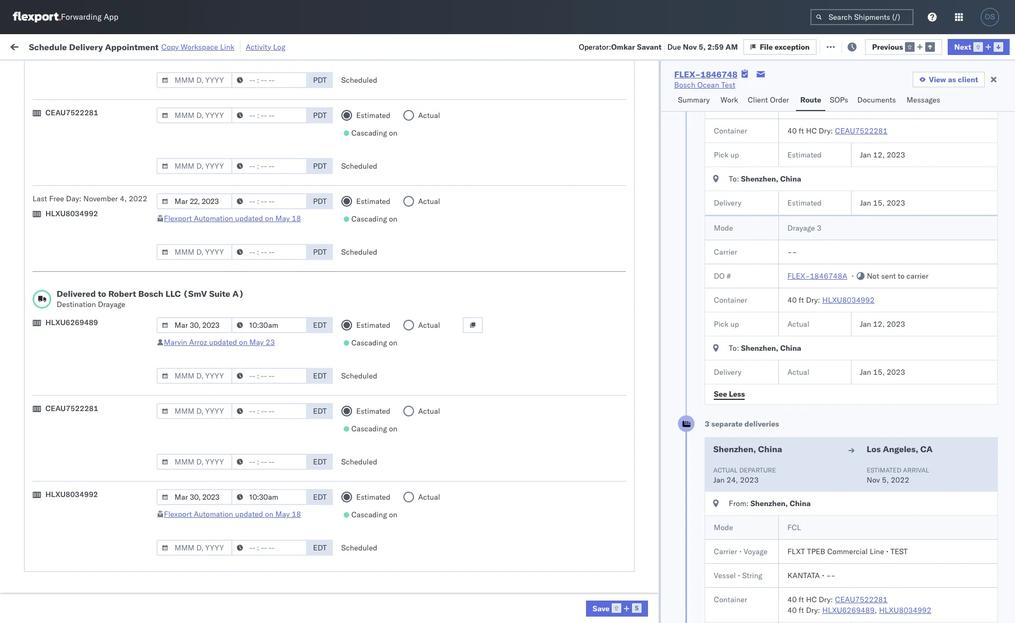 Task type: describe. For each thing, give the bounding box(es) containing it.
work
[[31, 39, 58, 54]]

4 mmm d, yyyy text field from the top
[[157, 490, 232, 506]]

1 horizontal spatial --
[[767, 413, 776, 423]]

1 2130384 from the top
[[643, 460, 676, 470]]

2 confirm pickup from rotterdam, netherlands button from the top
[[25, 571, 160, 594]]

edt for -- : -- -- text box corresponding to first mmm d, yyyy text field from the bottom of the page
[[313, 407, 327, 416]]

summary
[[678, 95, 710, 105]]

drayage inside delivered to robert bosch llc (smv suite a) destination drayage
[[98, 300, 125, 310]]

message
[[144, 41, 174, 51]]

2 account from the top
[[546, 484, 574, 493]]

40 for 40 ft hc dry : ceau7522281
[[788, 126, 797, 136]]

-- : -- -- text field for 5th mmm d, yyyy text box from the bottom
[[231, 72, 307, 88]]

205 on track
[[246, 41, 290, 51]]

6 scheduled from the top
[[341, 544, 377, 553]]

2:00 for 2:00 am est, nov 9, 2022
[[181, 225, 197, 234]]

1 vertical spatial to
[[898, 272, 905, 281]]

5 cascading on from the top
[[352, 511, 398, 520]]

2:59 am est, dec 14, 2022 for schedule pickup from los angeles, ca
[[181, 248, 279, 258]]

4 upload customs clearance documents from the top
[[25, 554, 158, 563]]

client
[[959, 75, 979, 84]]

9,
[[247, 225, 254, 234]]

confirm delivery button for 8:30 am est, feb 3, 2023
[[25, 530, 81, 541]]

Search Shipments (/) text field
[[811, 9, 914, 25]]

2 maeu9408431 from the top
[[767, 436, 821, 446]]

4 cascading from the top
[[352, 424, 387, 434]]

cascading for marvin arroz updated on may 23 button
[[352, 338, 387, 348]]

next
[[955, 42, 972, 52]]

1 scheduled from the top
[[341, 75, 377, 85]]

• right kantata
[[822, 571, 825, 581]]

hlxu6269489, for 2:00 am est, nov 9, 2022 upload customs clearance documents 'button'
[[750, 225, 805, 234]]

documents inside button
[[858, 95, 897, 105]]

2 2130384 from the top
[[643, 484, 676, 493]]

jan inside actual departure jan 24, 2023
[[714, 476, 725, 485]]

3 zimu3048342 from the top
[[767, 554, 818, 564]]

due nov 5, 2:59 am
[[668, 42, 738, 52]]

40 ft dry : hlxu8034992
[[788, 296, 875, 305]]

jan 12, 2023 for estimated
[[860, 150, 906, 160]]

4 upload from the top
[[25, 554, 49, 563]]

1 mmm d, yyyy text field from the top
[[157, 72, 232, 88]]

customs for third upload customs clearance documents link from the bottom
[[51, 224, 81, 234]]

0 vertical spatial flexport
[[417, 107, 445, 117]]

updated for edt
[[235, 510, 263, 520]]

1 horizontal spatial file
[[833, 41, 846, 51]]

workspace
[[181, 42, 218, 52]]

ft for 40 ft hc dry : ceau7522281
[[799, 126, 805, 136]]

mode inside button
[[344, 87, 361, 95]]

carrier • voyage
[[714, 547, 768, 557]]

2022 inside estimated arrival nov 5, 2022
[[891, 476, 910, 485]]

4 2130384 from the top
[[643, 578, 676, 587]]

0 horizontal spatial file
[[760, 42, 773, 52]]

carrier for carrier • voyage
[[714, 547, 738, 557]]

mode for fcl
[[714, 523, 734, 533]]

my work
[[11, 39, 58, 54]]

kantata • --
[[788, 571, 836, 581]]

due
[[668, 42, 681, 52]]

flexport automation updated on may 18 button for pdt
[[164, 214, 301, 223]]

pick up for actual
[[714, 320, 740, 329]]

0 horizontal spatial savant
[[637, 42, 662, 52]]

drayage 3
[[788, 223, 822, 233]]

: left hlxu6269489 button
[[818, 606, 821, 616]]

gvcu5265864 for confirm delivery
[[693, 530, 746, 540]]

6 schedule pickup from los angeles, ca button from the top
[[25, 412, 156, 424]]

2 integration test account - karl lagerfeld from the top
[[491, 484, 630, 493]]

(smv
[[183, 289, 207, 299]]

karl for flex-2130384
[[582, 601, 596, 611]]

container numbers button
[[688, 81, 751, 100]]

test
[[891, 547, 908, 557]]

1 schedule pickup from los angeles, ca link from the top
[[25, 130, 156, 140]]

dec for schedule pickup from los angeles, ca
[[231, 248, 245, 258]]

maeu9736123
[[767, 342, 821, 352]]

4 ceau7522281, hlxu6269489, hlxu8034992 from the top
[[693, 201, 859, 211]]

2 flex-2130387 from the top
[[620, 389, 676, 399]]

13 ocean fcl from the top
[[344, 436, 382, 446]]

confirm pickup from rotterdam, netherlands for 2nd confirm pickup from rotterdam, netherlands link from the top of the page
[[25, 572, 134, 592]]

flexport. image
[[13, 12, 61, 22]]

5 scheduled from the top
[[341, 458, 377, 467]]

3 schedule pickup from los angeles, ca link from the top
[[25, 200, 156, 211]]

kantata
[[788, 571, 820, 581]]

2023 inside actual departure jan 24, 2023
[[741, 476, 759, 485]]

deliveries
[[745, 420, 780, 429]]

1 pdt from the top
[[313, 75, 327, 85]]

client
[[748, 95, 768, 105]]

• left string
[[738, 571, 741, 581]]

bosch inside delivered to robert bosch llc (smv suite a) destination drayage
[[138, 289, 164, 299]]

status
[[59, 66, 77, 74]]

3:00 am edt, aug 19, 2022
[[181, 107, 280, 117]]

• right the line at the bottom right
[[887, 547, 889, 557]]

-- : -- -- text field for 2nd mmm d, yyyy text box
[[231, 158, 307, 174]]

container for 40 ft hc dry : ceau7522281
[[714, 126, 748, 136]]

summary button
[[674, 90, 717, 111]]

1 vertical spatial savant
[[932, 178, 955, 187]]

schedule pickup from rotterdam, netherlands button for 8:30 pm est, jan 30, 2023
[[25, 477, 160, 500]]

delivery for 11:30 pm est, jan 23, 2023
[[58, 365, 86, 375]]

vessel • string
[[714, 571, 763, 581]]

operator:
[[579, 42, 612, 52]]

schedule for the schedule delivery appointment button related to 2:59 am edt, nov 5, 2022
[[25, 177, 56, 187]]

2 to: shenzhen, china from the top
[[729, 344, 802, 353]]

caiu7969337
[[693, 107, 744, 117]]

2:00 am est, nov 9, 2022
[[181, 225, 274, 234]]

1 upload customs clearance documents link from the top
[[25, 106, 158, 117]]

2 integration from the top
[[491, 484, 528, 493]]

10 resize handle column header from the left
[[963, 83, 975, 624]]

4 8:30 from the top
[[181, 554, 197, 564]]

5 mmm d, yyyy text field from the top
[[157, 540, 232, 557]]

maeu9408431 for 11:30 pm est, jan 23, 2023
[[767, 366, 821, 376]]

gvcu5265864 for schedule delivery appointment
[[693, 366, 746, 375]]

automation for pdt
[[194, 214, 233, 223]]

schedule pickup from los angeles, ca for first the schedule pickup from los angeles, ca link
[[25, 130, 156, 140]]

ocean fcl for the schedule delivery appointment button related to 2:59 am edt, nov 5, 2022
[[344, 178, 382, 187]]

marvin arroz updated on may 23
[[164, 338, 275, 347]]

rotterdam, for 2:00 am est, feb 3, 2023
[[96, 501, 134, 511]]

view as client button
[[913, 72, 986, 88]]

confirm delivery link for 8:30 am est, feb 3, 2023
[[25, 530, 81, 540]]

: left "no"
[[248, 66, 250, 74]]

2 do # from the top
[[714, 272, 731, 281]]

string
[[743, 571, 763, 581]]

work inside 'button'
[[117, 41, 136, 51]]

2 ocean fcl from the top
[[344, 131, 382, 140]]

7:00 pm est, dec 23, 2022
[[181, 295, 278, 305]]

5 schedule pickup from los angeles, ca link from the top
[[25, 341, 156, 352]]

edt, for fourth the schedule pickup from los angeles, ca link from the bottom of the page
[[213, 201, 230, 211]]

see
[[714, 389, 728, 399]]

from for third the schedule pickup from los angeles, ca button
[[83, 201, 99, 210]]

clearance for 2nd upload customs clearance documents link from the bottom of the page
[[83, 436, 117, 446]]

route
[[801, 95, 822, 105]]

2 ceau7522281, hlxu6269489, hlxu8034992 from the top
[[693, 154, 859, 164]]

view
[[930, 75, 947, 84]]

ocean fcl for 6th the schedule pickup from los angeles, ca button
[[344, 413, 382, 423]]

5 resize handle column header from the left
[[472, 83, 485, 624]]

1 cascading on from the top
[[352, 128, 398, 138]]

ca for confirm pickup from los angeles, ca link
[[142, 295, 152, 304]]

hlxu6269489, for 2nd the schedule pickup from los angeles, ca button
[[750, 154, 805, 164]]

actual inside actual departure jan 24, 2023
[[714, 467, 738, 475]]

lhuu7894563, for confirm delivery
[[693, 319, 749, 328]]

progress
[[168, 66, 194, 74]]

am for fifth the schedule pickup from los angeles, ca button
[[199, 342, 211, 352]]

work inside button
[[721, 95, 739, 105]]

19,
[[248, 107, 259, 117]]

track
[[273, 41, 290, 51]]

activity log button
[[246, 41, 286, 53]]

2 schedule pickup from los angeles, ca button from the top
[[25, 153, 156, 165]]

4 edt from the top
[[313, 458, 327, 467]]

tpeb
[[808, 547, 826, 557]]

ocean fcl for schedule pickup from rotterdam, netherlands button corresponding to 8:30 pm est, jan 30, 2023
[[344, 484, 382, 493]]

msdu7304509
[[693, 342, 748, 352]]

flexport demo consignee
[[417, 107, 505, 117]]

1 to: from the top
[[729, 174, 740, 184]]

5 mmm d, yyyy text field from the top
[[157, 368, 232, 384]]

1 do from the top
[[714, 102, 725, 112]]

upload customs clearance documents button for 3:00 am edt, aug 19, 2022
[[25, 106, 158, 118]]

: up hlxu6269489 button
[[831, 596, 833, 605]]

schedule pickup from rotterdam, netherlands link for 11:30 pm est, jan 23, 2023
[[25, 383, 160, 404]]

from: shenzhen, china
[[729, 499, 811, 509]]

from for 'confirm pickup from los angeles, ca' "button"
[[79, 295, 95, 304]]

account for flex-2130387
[[546, 389, 574, 399]]

shenzhen, china
[[714, 444, 783, 455]]

1662119
[[643, 413, 676, 423]]

0 horizontal spatial 3
[[705, 420, 710, 429]]

am for third the schedule pickup from los angeles, ca button from the bottom of the page
[[199, 248, 211, 258]]

edt for 2nd mmm d, yyyy text field from the bottom -- : -- -- text box
[[313, 372, 327, 381]]

• left voyage
[[740, 547, 742, 557]]

1 ceau7522281, from the top
[[693, 130, 748, 140]]

0 vertical spatial 24,
[[247, 319, 258, 329]]

confirm for 2:00
[[25, 501, 52, 511]]

flex-1889466 for schedule pickup from los angeles, ca
[[620, 248, 676, 258]]

schedule pickup from los angeles, ca for second the schedule pickup from los angeles, ca link
[[25, 154, 156, 163]]

2 ceau7522281, from the top
[[693, 154, 748, 164]]

1 horizontal spatial exception
[[848, 41, 883, 51]]

lhuu7894563, uetu5238478 for confirm pickup from los angeles, ca
[[693, 295, 803, 305]]

1 schedule pickup from los angeles, ca button from the top
[[25, 130, 156, 141]]

documents for 2nd upload customs clearance documents link from the bottom of the page
[[119, 436, 158, 446]]

flex-1846748 link
[[675, 69, 738, 80]]

flxt tpeb commercial line • test
[[788, 547, 908, 557]]

schedule for third the schedule pickup from los angeles, ca button from the bottom of the page
[[25, 248, 56, 257]]

1 hlxu6269489, from the top
[[750, 130, 805, 140]]

next button
[[949, 39, 1010, 55]]

1 test123456 from the top
[[767, 131, 812, 140]]

arroz
[[189, 338, 207, 347]]

forwarding app
[[61, 12, 118, 22]]

view as client
[[930, 75, 979, 84]]

mbl/mawb numbers
[[767, 87, 832, 95]]

1 horizontal spatial drayage
[[788, 223, 815, 233]]

mode button
[[339, 85, 401, 96]]

3 scheduled from the top
[[341, 248, 377, 257]]

2 horizontal spatial --
[[788, 248, 797, 257]]

edt, for 1st upload customs clearance documents link from the top of the page
[[213, 107, 230, 117]]

feb for 8:30 pm est, feb 4, 2023
[[230, 554, 243, 564]]

abcdefg78456546 for schedule delivery appointment
[[767, 272, 839, 281]]

2 flex-2130384 from the top
[[620, 484, 676, 493]]

: down flex-1846748a
[[818, 296, 821, 305]]

batch action button
[[939, 38, 1009, 54]]

a)
[[233, 289, 244, 299]]

1 cascading from the top
[[352, 128, 387, 138]]

1 upload from the top
[[25, 107, 49, 116]]

1 not sent to carrier from the top
[[867, 102, 929, 112]]

confirm pickup from los angeles, ca button
[[25, 294, 152, 306]]

17 ocean fcl from the top
[[344, 554, 382, 564]]

1 vertical spatial 23,
[[249, 366, 260, 376]]

dry up hlxu6269489 button
[[819, 596, 831, 605]]

as
[[949, 75, 957, 84]]

0 horizontal spatial file exception
[[760, 42, 810, 52]]

1893174
[[643, 342, 676, 352]]

marvin
[[164, 338, 187, 347]]

4 resize handle column header from the left
[[399, 83, 412, 624]]

0 vertical spatial 3
[[817, 223, 822, 233]]

3 2130387 from the top
[[643, 436, 676, 446]]

ca for fifth the schedule pickup from los angeles, ca link from the top
[[146, 342, 156, 351]]

november
[[83, 194, 118, 204]]

am for 6th the schedule pickup from los angeles, ca button
[[199, 413, 211, 423]]

4 netherlands from the top
[[25, 582, 66, 592]]

8:30 pm est, feb 4, 2023
[[181, 554, 273, 564]]

am for 2:59 am est, dec 14, 2022's the schedule delivery appointment button
[[199, 272, 211, 281]]

6 mmm d, yyyy text field from the top
[[157, 404, 232, 420]]

hlxu6269489 inside the "40 ft hc dry : ceau7522281 40 ft dry : hlxu6269489 , hlxu8034992"
[[823, 606, 875, 616]]

snooze
[[305, 87, 326, 95]]

3 flex-2130387 from the top
[[620, 436, 676, 446]]

updated for pdt
[[235, 214, 263, 223]]

pdt for 3rd mmm d, yyyy text field
[[313, 248, 327, 257]]

2 not from the top
[[867, 272, 880, 281]]

blocked,
[[132, 66, 158, 74]]

3 separate deliveries
[[705, 420, 780, 429]]

2 nyku9743990 from the top
[[693, 483, 746, 493]]

9:00 am est, dec 24, 2022
[[181, 319, 279, 329]]

deadline
[[181, 87, 207, 95]]

ocean fcl for 9:00 am est, dec 24, 2022's confirm delivery button
[[344, 319, 382, 329]]

4 schedule pickup from los angeles, ca button from the top
[[25, 247, 156, 259]]

0 vertical spatial --
[[491, 107, 500, 117]]

confirm delivery button for 9:00 am est, dec 24, 2022
[[25, 318, 81, 330]]

test inside 'link'
[[722, 80, 736, 90]]

-- : -- -- text field for 3rd mmm d, yyyy text box from the bottom
[[231, 454, 307, 470]]

client order button
[[744, 90, 797, 111]]

nov for the schedule delivery appointment button related to 2:59 am edt, nov 5, 2022
[[231, 178, 245, 187]]

1 nyku9743990 from the top
[[693, 460, 746, 469]]

4 ceau7522281, from the top
[[693, 201, 748, 211]]

0 vertical spatial omkar
[[612, 42, 636, 52]]

integration for flex-2130387
[[491, 389, 528, 399]]

2 scheduled from the top
[[341, 161, 377, 171]]

from for sixth the schedule pickup from los angeles, ca button from the bottom
[[83, 130, 99, 140]]

1660288
[[643, 107, 676, 117]]

clearance for first upload customs clearance documents link from the bottom of the page
[[83, 554, 117, 563]]

flex-1846748a button
[[788, 272, 848, 281]]

3 nyku9743990 from the top
[[693, 554, 746, 563]]

3 pdt from the top
[[313, 161, 327, 171]]

marvin arroz updated on may 23 button
[[164, 338, 275, 347]]

forwarding app link
[[13, 12, 118, 22]]

departure
[[740, 467, 777, 475]]

11:30 for schedule delivery appointment
[[181, 366, 202, 376]]

Search Work text field
[[656, 38, 772, 54]]

1 mmm d, yyyy text field from the top
[[157, 107, 232, 123]]

• right "1846748a"
[[852, 272, 855, 281]]

5 2130384 from the top
[[643, 601, 676, 611]]

work,
[[113, 66, 130, 74]]

4 mmm d, yyyy text field from the top
[[157, 318, 232, 334]]

2 do from the top
[[714, 272, 725, 281]]

filtered
[[11, 65, 37, 75]]

aug
[[231, 107, 246, 117]]

status : ready for work, blocked, in progress
[[59, 66, 194, 74]]

schedule pickup from los angeles, ca for third the schedule pickup from los angeles, ca link from the bottom
[[25, 248, 156, 257]]

2:00 for 2:00 am est, feb 3, 2023
[[181, 507, 197, 517]]

from for third the schedule pickup from los angeles, ca button from the bottom of the page
[[83, 248, 99, 257]]

4 40 from the top
[[788, 606, 797, 616]]

2 carrier from the top
[[907, 272, 929, 281]]

40 ft hc dry : ceau7522281
[[788, 126, 888, 136]]

previous button
[[865, 39, 943, 55]]

1 carrier from the top
[[907, 102, 929, 112]]

sops button
[[826, 90, 854, 111]]

appointment for 2:59 am est, dec 14, 2022
[[88, 271, 131, 281]]

3 mmm d, yyyy text field from the top
[[157, 454, 232, 470]]

schedule for 2nd the schedule pickup from los angeles, ca button
[[25, 154, 56, 163]]

4 zimu3048342 from the top
[[767, 578, 818, 587]]

4 upload customs clearance documents link from the top
[[25, 553, 158, 564]]

: left ready
[[77, 66, 79, 74]]

schedule delivery appointment for 2:59 am est, dec 14, 2022
[[25, 271, 131, 281]]

line
[[870, 547, 885, 557]]

from for fifth the schedule pickup from los angeles, ca button
[[83, 342, 99, 351]]

schedule for sixth the schedule pickup from los angeles, ca button from the bottom
[[25, 130, 56, 140]]

may for edt
[[276, 510, 290, 520]]

los for first the schedule pickup from los angeles, ca link from the bottom
[[101, 412, 113, 422]]

3 mmm d, yyyy text field from the top
[[157, 244, 232, 260]]

2 2:59 am edt, nov 5, 2022 from the top
[[181, 178, 275, 187]]

3 edt, from the top
[[213, 178, 230, 187]]

copy workspace link button
[[161, 42, 235, 52]]

customs for 1st upload customs clearance documents link from the top of the page
[[51, 107, 81, 116]]

5, inside estimated arrival nov 5, 2022
[[882, 476, 889, 485]]

2 karl from the top
[[582, 484, 596, 493]]

6 -- : -- -- text field from the top
[[231, 540, 307, 557]]

5 ceau7522281, hlxu6269489, hlxu8034992 from the top
[[693, 225, 859, 234]]

2 mmm d, yyyy text field from the top
[[157, 194, 232, 210]]

25,
[[245, 413, 256, 423]]

appointment for 8:30 pm est, jan 30, 2023
[[88, 459, 131, 469]]

abcdefg78456546 for schedule pickup from los angeles, ca
[[767, 248, 839, 258]]

last free day: november 4, 2022
[[33, 194, 147, 204]]

1 not from the top
[[867, 102, 880, 112]]

from:
[[729, 499, 749, 509]]

abcd1234560
[[693, 413, 746, 422]]

2 confirm pickup from rotterdam, netherlands link from the top
[[25, 571, 160, 593]]

messages button
[[903, 90, 947, 111]]

less
[[729, 389, 745, 399]]

consignee
[[469, 107, 505, 117]]



Task type: vqa. For each thing, say whether or not it's contained in the screenshot.
1st do #
yes



Task type: locate. For each thing, give the bounding box(es) containing it.
estimated arrival nov 5, 2022
[[867, 467, 930, 485]]

0 vertical spatial pick up
[[714, 150, 740, 160]]

0 horizontal spatial 4,
[[120, 194, 127, 204]]

0 vertical spatial schedule pickup from rotterdam, netherlands button
[[25, 383, 160, 405]]

test123456
[[767, 131, 812, 140], [767, 154, 812, 164], [767, 178, 812, 187], [767, 201, 812, 211], [767, 225, 812, 234]]

30, up 2:00 am est, feb 3, 2023
[[244, 484, 256, 493]]

9 resize handle column header from the left
[[889, 83, 902, 624]]

0 vertical spatial #
[[727, 102, 731, 112]]

appointment for 2:59 am edt, nov 5, 2022
[[88, 177, 131, 187]]

3 ceau7522281, from the top
[[693, 177, 748, 187]]

0 vertical spatial jan 15, 2023
[[860, 198, 906, 208]]

abcdefg78456546 down flex-1846748a
[[767, 295, 839, 305]]

uetu5238478 down flex-1846748a button
[[751, 295, 803, 305]]

flex-1846748a
[[788, 272, 848, 281]]

1 schedule pickup from rotterdam, netherlands button from the top
[[25, 383, 160, 405]]

1 lhuu7894563, from the top
[[693, 248, 749, 258]]

see less
[[714, 389, 745, 399]]

4 test123456 from the top
[[767, 201, 812, 211]]

40 for 40 ft hc dry : ceau7522281 40 ft dry : hlxu6269489 , hlxu8034992
[[788, 596, 797, 605]]

flex-1889466 for confirm delivery
[[620, 319, 676, 329]]

1 horizontal spatial 4,
[[245, 554, 252, 564]]

23,
[[246, 295, 258, 305], [249, 366, 260, 376], [249, 389, 260, 399]]

container inside button
[[693, 83, 722, 91]]

2:59 am est, dec 14, 2022 down 2:00 am est, nov 9, 2022
[[181, 248, 279, 258]]

ft for 40 ft hc dry : ceau7522281 40 ft dry : hlxu6269489 , hlxu8034992
[[799, 596, 805, 605]]

am for second confirm pickup from rotterdam, netherlands button from the bottom of the page
[[199, 507, 211, 517]]

container
[[693, 83, 722, 91], [714, 126, 748, 136], [714, 296, 748, 305], [714, 596, 748, 605]]

2:00 am est, feb 3, 2023
[[181, 507, 273, 517]]

11:30 up 2:59 am est, jan 25, 2023
[[181, 389, 202, 399]]

feb up '8:30 am est, feb 3, 2023'
[[231, 507, 244, 517]]

0 horizontal spatial work
[[117, 41, 136, 51]]

2 vertical spatial feb
[[230, 554, 243, 564]]

1 horizontal spatial 3
[[817, 223, 822, 233]]

snoozed : no
[[224, 66, 262, 74]]

uetu5238478 left "1846748a"
[[751, 272, 803, 281]]

cascading for flexport automation updated on may 18 button for edt
[[352, 511, 387, 520]]

0 vertical spatial lagerfeld
[[598, 389, 630, 399]]

1 vertical spatial automation
[[194, 510, 233, 520]]

2 flexport automation updated on may 18 button from the top
[[164, 510, 301, 520]]

ocean
[[698, 80, 720, 90], [344, 107, 366, 117], [344, 131, 366, 140], [344, 154, 366, 164], [344, 178, 366, 187], [440, 178, 462, 187], [514, 178, 536, 187], [344, 201, 366, 211], [440, 201, 462, 211], [344, 248, 366, 258], [344, 272, 366, 281], [440, 272, 462, 281], [514, 272, 536, 281], [344, 319, 366, 329], [440, 319, 462, 329], [344, 342, 366, 352], [344, 366, 366, 376], [344, 389, 366, 399], [344, 413, 366, 423], [344, 436, 366, 446], [344, 460, 366, 470], [344, 484, 366, 493], [344, 507, 366, 517], [344, 554, 366, 564]]

0 horizontal spatial numbers
[[693, 91, 720, 99]]

confirm inside "button"
[[25, 295, 52, 304]]

ready
[[82, 66, 101, 74]]

2:59 am est, jan 25, 2023
[[181, 413, 277, 423]]

angeles, inside "button"
[[110, 295, 140, 304]]

3 resize handle column header from the left
[[326, 83, 339, 624]]

3 upload from the top
[[25, 436, 49, 446]]

sent
[[882, 102, 896, 112], [882, 272, 896, 281]]

2 cascading from the top
[[352, 214, 387, 224]]

gvcu5265864 up abcd1234560
[[693, 389, 746, 399]]

2 jan 12, 2023 from the top
[[860, 320, 906, 329]]

angeles, for fifth the schedule pickup from los angeles, ca link from the top
[[115, 342, 144, 351]]

3 hlxu6269489, from the top
[[750, 177, 805, 187]]

uetu5238478 up maeu9736123
[[751, 319, 803, 328]]

2 resize handle column header from the left
[[287, 83, 299, 624]]

hlxu6269489
[[45, 318, 98, 328], [823, 606, 875, 616]]

hlxu6269489 down kantata • --
[[823, 606, 875, 616]]

1 vertical spatial upload customs clearance documents button
[[25, 224, 158, 235]]

netherlands
[[25, 394, 66, 404], [25, 488, 66, 498], [25, 512, 66, 521], [25, 582, 66, 592]]

ceau7522281 button up hlxu6269489 button
[[836, 596, 888, 605]]

#
[[727, 102, 731, 112], [727, 272, 731, 281]]

0 vertical spatial do #
[[714, 102, 731, 112]]

0 horizontal spatial --
[[491, 107, 500, 117]]

0 vertical spatial 8:30 pm est, jan 30, 2023
[[181, 460, 276, 470]]

0 vertical spatial carrier
[[907, 102, 929, 112]]

flexport left demo at top
[[417, 107, 445, 117]]

3 cascading from the top
[[352, 338, 387, 348]]

MMM D, YYYY text field
[[157, 107, 232, 123], [157, 194, 232, 210], [157, 244, 232, 260], [157, 318, 232, 334], [157, 368, 232, 384], [157, 404, 232, 420]]

•
[[852, 102, 855, 112], [852, 272, 855, 281], [740, 547, 742, 557], [887, 547, 889, 557], [738, 571, 741, 581], [822, 571, 825, 581]]

up for actual
[[731, 320, 740, 329]]

china
[[781, 174, 802, 184], [781, 344, 802, 353], [759, 444, 783, 455], [790, 499, 811, 509]]

1 confirm pickup from rotterdam, netherlands button from the top
[[25, 501, 160, 523]]

ceau7522281 button down 'documents' button
[[836, 126, 888, 136]]

-- : -- -- text field
[[231, 244, 307, 260], [231, 318, 307, 334], [231, 368, 307, 384], [231, 404, 307, 420], [231, 490, 307, 506], [231, 540, 307, 557]]

ca for second the schedule pickup from los angeles, ca link
[[146, 154, 156, 163]]

0 vertical spatial sent
[[882, 102, 896, 112]]

14, up 7:00 pm est, dec 23, 2022
[[247, 272, 258, 281]]

2:59 am est, jan 13, 2023
[[181, 342, 277, 352]]

abcdefg78456546 for confirm pickup from los angeles, ca
[[767, 295, 839, 305]]

ocean fcl for third the schedule pickup from los angeles, ca button
[[344, 201, 382, 211]]

8:30 for schedule delivery appointment
[[181, 460, 197, 470]]

11:30 down arroz
[[181, 366, 202, 376]]

1 vertical spatial confirm delivery
[[25, 530, 81, 540]]

container down flex-1846748 link
[[693, 83, 722, 91]]

angeles, for confirm pickup from los angeles, ca link
[[110, 295, 140, 304]]

nyku9743990 down vessel
[[693, 601, 746, 610]]

-- : -- -- text field for first mmm d, yyyy text field from the bottom of the page
[[231, 404, 307, 420]]

abcdefg78456546 down drayage 3
[[767, 248, 839, 258]]

dry down ymluw236679313
[[819, 126, 831, 136]]

759 at risk
[[197, 41, 234, 51]]

ca for first the schedule pickup from los angeles, ca link from the bottom
[[146, 412, 156, 422]]

1 vertical spatial 14,
[[247, 272, 258, 281]]

1 ceau7522281 button from the top
[[836, 126, 888, 136]]

4 ft from the top
[[799, 606, 805, 616]]

2 edt from the top
[[313, 372, 327, 381]]

carrier
[[714, 248, 738, 257], [714, 547, 738, 557]]

numbers inside 'mbl/mawb numbers' button
[[806, 87, 832, 95]]

1 ft from the top
[[799, 126, 805, 136]]

pdt for 2nd mmm d, yyyy text field
[[313, 197, 327, 206]]

container up msdu7304509
[[714, 296, 748, 305]]

actions
[[982, 87, 1004, 95]]

exception up mbl/mawb numbers at the right top of the page
[[775, 42, 810, 52]]

-- : -- -- text field for 2nd mmm d, yyyy text field from the bottom
[[231, 368, 307, 384]]

3, for 8:30 am est, feb 3, 2023
[[246, 531, 253, 540]]

drayage down the robert
[[98, 300, 125, 310]]

abcdefg78456546 up maeu9736123
[[767, 319, 839, 329]]

est,
[[213, 225, 229, 234], [213, 248, 229, 258], [213, 272, 229, 281], [212, 295, 228, 305], [213, 319, 229, 329], [213, 342, 229, 352], [217, 366, 233, 376], [217, 389, 233, 399], [213, 413, 229, 423], [212, 460, 228, 470], [212, 484, 228, 493], [213, 507, 229, 517], [213, 531, 229, 540], [212, 554, 228, 564]]

hc down ymluw236679313
[[807, 126, 817, 136]]

2 confirm delivery from the top
[[25, 530, 81, 540]]

0 vertical spatial 4,
[[120, 194, 127, 204]]

4, right november
[[120, 194, 127, 204]]

cascading for flexport automation updated on may 18 button for pdt
[[352, 214, 387, 224]]

flex-1662119
[[620, 413, 676, 423]]

lhuu7894563, for confirm pickup from los angeles, ca
[[693, 295, 749, 305]]

flexport automation updated on may 18 for pdt
[[164, 214, 301, 223]]

1 edt from the top
[[313, 321, 327, 330]]

11:30 pm est, jan 23, 2023
[[181, 366, 281, 376], [181, 389, 281, 399]]

to: shenzhen, china
[[729, 174, 802, 184], [729, 344, 802, 353]]

5 schedule pickup from los angeles, ca button from the top
[[25, 341, 156, 353]]

5 nyku9743990 from the top
[[693, 601, 746, 610]]

0 vertical spatial confirm delivery button
[[25, 318, 81, 330]]

operator: omkar savant
[[579, 42, 662, 52]]

1 horizontal spatial savant
[[932, 178, 955, 187]]

risk
[[222, 41, 234, 51]]

flexport automation updated on may 18 up 2:00 am est, nov 9, 2022
[[164, 214, 301, 223]]

schedule pickup from rotterdam, netherlands for 8:30
[[25, 478, 139, 498]]

1 vertical spatial to: shenzhen, china
[[729, 344, 802, 353]]

confirm pickup from rotterdam, netherlands button
[[25, 501, 160, 523], [25, 571, 160, 594]]

container for 40 ft dry : hlxu8034992
[[714, 296, 748, 305]]

0 vertical spatial hc
[[807, 126, 817, 136]]

0 vertical spatial to:
[[729, 174, 740, 184]]

3 upload customs clearance documents link from the top
[[25, 435, 158, 446]]

arrival
[[904, 467, 930, 475]]

los for fourth the schedule pickup from los angeles, ca link from the bottom of the page
[[101, 201, 113, 210]]

for
[[103, 66, 111, 74]]

1 vertical spatial do #
[[714, 272, 731, 281]]

1 vertical spatial confirm pickup from rotterdam, netherlands
[[25, 572, 134, 592]]

test123456 for 2:00 am est, nov 9, 2022 upload customs clearance documents 'button'
[[767, 225, 812, 234]]

file down search shipments (/) text field
[[833, 41, 846, 51]]

0 vertical spatial hlxu8034992 button
[[823, 296, 875, 305]]

0 vertical spatial to
[[898, 102, 905, 112]]

0 vertical spatial confirm pickup from rotterdam, netherlands button
[[25, 501, 160, 523]]

5 flex-2130384 from the top
[[620, 601, 676, 611]]

feb down 2:00 am est, feb 3, 2023
[[231, 531, 244, 540]]

gvcu5265864 for schedule pickup from rotterdam, netherlands
[[693, 389, 746, 399]]

4 schedule delivery appointment from the top
[[25, 459, 131, 469]]

voyage
[[744, 547, 768, 557]]

9:00
[[181, 319, 197, 329]]

3 clearance from the top
[[83, 436, 117, 446]]

24, up "13,"
[[247, 319, 258, 329]]

nyku9743990 down carrier • voyage
[[693, 577, 746, 587]]

4 cascading on from the top
[[352, 424, 398, 434]]

1 clearance from the top
[[83, 107, 117, 116]]

schedule for schedule pickup from rotterdam, netherlands button corresponding to 8:30 pm est, jan 30, 2023
[[25, 478, 56, 487]]

8:30 pm est, jan 30, 2023 up 2:00 am est, feb 3, 2023
[[181, 484, 276, 493]]

0 vertical spatial confirm delivery
[[25, 318, 81, 328]]

1 vertical spatial 12,
[[874, 320, 885, 329]]

am for 2:00 am est, nov 9, 2022 upload customs clearance documents 'button'
[[199, 225, 211, 234]]

flex-1889466 button
[[603, 246, 678, 261], [603, 246, 678, 261], [603, 269, 678, 284], [603, 269, 678, 284], [603, 293, 678, 308], [603, 293, 678, 308], [603, 316, 678, 331], [603, 316, 678, 331]]

18 for edt
[[292, 510, 301, 520]]

documents for third upload customs clearance documents link from the bottom
[[119, 224, 158, 234]]

1 flex-1889466 from the top
[[620, 248, 676, 258]]

delivered
[[57, 289, 96, 299]]

automation up 2:00 am est, nov 9, 2022
[[194, 214, 233, 223]]

0 horizontal spatial drayage
[[98, 300, 125, 310]]

--
[[491, 107, 500, 117], [788, 248, 797, 257], [767, 413, 776, 423]]

30,
[[244, 460, 256, 470], [244, 484, 256, 493]]

3 edt from the top
[[313, 407, 327, 416]]

0 vertical spatial flexport automation updated on may 18 button
[[164, 214, 301, 223]]

11:30 pm est, jan 23, 2023 up 2:59 am est, jan 25, 2023
[[181, 389, 281, 399]]

messages
[[907, 95, 941, 105]]

los angeles, ca
[[867, 444, 933, 455]]

1 horizontal spatial hlxu8034992 button
[[880, 606, 932, 616]]

1 vertical spatial updated
[[209, 338, 237, 347]]

0 vertical spatial confirm pickup from rotterdam, netherlands link
[[25, 501, 160, 522]]

6 edt from the top
[[313, 544, 327, 553]]

2 mmm d, yyyy text field from the top
[[157, 158, 232, 174]]

zimu3048342
[[767, 460, 818, 470], [767, 484, 818, 493], [767, 554, 818, 564], [767, 578, 818, 587], [767, 601, 818, 611]]

pick for actual
[[714, 320, 729, 329]]

pickup inside "button"
[[54, 295, 77, 304]]

1 sent from the top
[[882, 102, 896, 112]]

2 customs from the top
[[51, 224, 81, 234]]

pick
[[714, 150, 729, 160], [714, 320, 729, 329]]

upload customs clearance documents button down workitem button
[[25, 106, 158, 118]]

ocean inside 'link'
[[698, 80, 720, 90]]

2:59 am edt, nov 5, 2022 for second the schedule pickup from los angeles, ca link
[[181, 154, 275, 164]]

ocean fcl for fifth the schedule pickup from los angeles, ca button
[[344, 342, 382, 352]]

lhuu7894563, uetu5238478 for schedule pickup from los angeles, ca
[[693, 248, 803, 258]]

edt, for second the schedule pickup from los angeles, ca link
[[213, 154, 230, 164]]

confirm delivery link for 9:00 am est, dec 24, 2022
[[25, 318, 81, 329]]

1 vertical spatial 3
[[705, 420, 710, 429]]

schedule for 2:59 am est, dec 14, 2022's the schedule delivery appointment button
[[25, 271, 56, 281]]

hlxu8034992 button right ,
[[880, 606, 932, 616]]

account for flex-2130384
[[546, 601, 574, 611]]

container down vessel
[[714, 596, 748, 605]]

2:59 am est, dec 14, 2022 up a)
[[181, 272, 279, 281]]

3 account from the top
[[546, 601, 574, 611]]

feb down '8:30 am est, feb 3, 2023'
[[230, 554, 243, 564]]

1 schedule pickup from los angeles, ca from the top
[[25, 130, 156, 140]]

drayage up flex-1846748a button
[[788, 223, 815, 233]]

dry down kantata • --
[[807, 606, 818, 616]]

1 vertical spatial mode
[[714, 223, 734, 233]]

2130384
[[643, 460, 676, 470], [643, 484, 676, 493], [643, 554, 676, 564], [643, 578, 676, 587], [643, 601, 676, 611]]

2 not sent to carrier from the top
[[867, 272, 929, 281]]

1 vertical spatial flexport automation updated on may 18 button
[[164, 510, 301, 520]]

flxt
[[788, 547, 806, 557]]

-- down drayage 3
[[788, 248, 797, 257]]

bosch inside 'link'
[[675, 80, 696, 90]]

23, for rotterdam,
[[249, 389, 260, 399]]

1 lagerfeld from the top
[[598, 389, 630, 399]]

ocean fcl for the schedule delivery appointment button associated with 11:30 pm est, jan 23, 2023
[[344, 366, 382, 376]]

0 vertical spatial may
[[276, 214, 290, 223]]

1 2:59 am edt, nov 5, 2022 from the top
[[181, 154, 275, 164]]

work right import
[[117, 41, 136, 51]]

1 vertical spatial confirm pickup from rotterdam, netherlands link
[[25, 571, 160, 593]]

0 vertical spatial do
[[714, 102, 725, 112]]

205
[[246, 41, 260, 51]]

2 clearance from the top
[[83, 224, 117, 234]]

-- right demo at top
[[491, 107, 500, 117]]

los for first the schedule pickup from los angeles, ca link
[[101, 130, 113, 140]]

schedule pickup from rotterdam, netherlands link for 8:30 pm est, jan 30, 2023
[[25, 477, 160, 498]]

1 vertical spatial flexport
[[164, 214, 192, 223]]

netherlands for 11:30
[[25, 394, 66, 404]]

2 up from the top
[[731, 320, 740, 329]]

numbers
[[806, 87, 832, 95], [693, 91, 720, 99]]

12,
[[874, 150, 885, 160], [874, 320, 885, 329]]

workitem button
[[6, 85, 164, 96]]

schedule pickup from los angeles, ca for fifth the schedule pickup from los angeles, ca link from the top
[[25, 342, 156, 351]]

5 -- : -- -- text field from the top
[[231, 454, 307, 470]]

automation up '8:30 am est, feb 3, 2023'
[[194, 510, 233, 520]]

5 ocean fcl from the top
[[344, 201, 382, 211]]

5 schedule pickup from los angeles, ca from the top
[[25, 342, 156, 351]]

:
[[77, 66, 79, 74], [248, 66, 250, 74], [831, 126, 833, 136], [818, 296, 821, 305], [831, 596, 833, 605], [818, 606, 821, 616]]

cascading on for first mmm d, yyyy text field from the bottom of the page
[[352, 424, 398, 434]]

schedule
[[29, 41, 67, 52], [25, 130, 56, 140], [25, 154, 56, 163], [25, 177, 56, 187], [25, 201, 56, 210], [25, 248, 56, 257], [25, 271, 56, 281], [25, 342, 56, 351], [25, 365, 56, 375], [25, 384, 56, 393], [25, 412, 56, 422], [25, 459, 56, 469], [25, 478, 56, 487]]

1 lhuu7894563, uetu5238478 from the top
[[693, 248, 803, 258]]

1 vertical spatial confirm pickup from rotterdam, netherlands button
[[25, 571, 160, 594]]

1 customs from the top
[[51, 107, 81, 116]]

0 vertical spatial up
[[731, 150, 740, 160]]

shenzhen,
[[742, 174, 779, 184], [742, 344, 779, 353], [714, 444, 757, 455], [751, 499, 788, 509]]

2 vertical spatial flexport
[[164, 510, 192, 520]]

destination
[[57, 300, 96, 310]]

1 vertical spatial 2:00
[[181, 507, 197, 517]]

lhuu7894563,
[[693, 248, 749, 258], [693, 272, 749, 281], [693, 295, 749, 305], [693, 319, 749, 328]]

1 18 from the top
[[292, 214, 301, 223]]

2 vertical spatial integration test account - karl lagerfeld
[[491, 601, 630, 611]]

nyku9743990
[[693, 460, 746, 469], [693, 483, 746, 493], [693, 554, 746, 563], [693, 577, 746, 587], [693, 601, 746, 610]]

0 vertical spatial confirm pickup from rotterdam, netherlands
[[25, 501, 134, 521]]

lhuu7894563, uetu5238478 for schedule delivery appointment
[[693, 272, 803, 281]]

los for third the schedule pickup from los angeles, ca link from the bottom
[[101, 248, 113, 257]]

dec up 9:00 am est, dec 24, 2022
[[230, 295, 244, 305]]

30, for schedule pickup from rotterdam, netherlands
[[244, 484, 256, 493]]

23, up 25,
[[249, 389, 260, 399]]

11:30 pm est, jan 23, 2023 for schedule pickup from rotterdam, netherlands
[[181, 389, 281, 399]]

to inside delivered to robert bosch llc (smv suite a) destination drayage
[[98, 289, 106, 299]]

1 do # from the top
[[714, 102, 731, 112]]

1 vertical spatial karl
[[582, 484, 596, 493]]

5 zimu3048342 from the top
[[767, 601, 818, 611]]

1 vertical spatial sent
[[882, 272, 896, 281]]

updated down 9:00 am est, dec 24, 2022
[[209, 338, 237, 347]]

14, down 9, at the top of the page
[[247, 248, 258, 258]]

1 vertical spatial to:
[[729, 344, 740, 353]]

2130387 for 2:00 am est, feb 3, 2023
[[643, 507, 676, 517]]

flex-1889466 for confirm pickup from los angeles, ca
[[620, 295, 676, 305]]

1 vertical spatial integration test account - karl lagerfeld
[[491, 484, 630, 493]]

dec down 2:00 am est, nov 9, 2022
[[231, 248, 245, 258]]

1 vertical spatial integration
[[491, 484, 528, 493]]

1 confirm from the top
[[25, 295, 52, 304]]

30, down 25,
[[244, 460, 256, 470]]

4 lhuu7894563, from the top
[[693, 319, 749, 328]]

0 vertical spatial hlxu6269489
[[45, 318, 98, 328]]

2 zimu3048342 from the top
[[767, 484, 818, 493]]

gvcu5265864 down msdu7304509
[[693, 366, 746, 375]]

integration test account - karl lagerfeld
[[491, 389, 630, 399], [491, 484, 630, 493], [491, 601, 630, 611]]

1 -- : -- -- text field from the top
[[231, 72, 307, 88]]

1 vertical spatial 18
[[292, 510, 301, 520]]

1 vertical spatial 15,
[[874, 368, 885, 377]]

from for 2nd confirm pickup from rotterdam, netherlands button from the top
[[79, 572, 95, 581]]

fcl
[[368, 107, 382, 117], [368, 131, 382, 140], [368, 154, 382, 164], [368, 178, 382, 187], [368, 201, 382, 211], [368, 248, 382, 258], [368, 272, 382, 281], [368, 319, 382, 329], [368, 342, 382, 352], [368, 366, 382, 376], [368, 389, 382, 399], [368, 413, 382, 423], [368, 436, 382, 446], [368, 460, 382, 470], [368, 484, 382, 493], [368, 507, 382, 517], [788, 523, 802, 533], [368, 554, 382, 564]]

1 30, from the top
[[244, 460, 256, 470]]

dry down flex-1846748a
[[807, 296, 818, 305]]

1 vertical spatial omkar
[[908, 178, 930, 187]]

am for upload customs clearance documents 'button' for 3:00 am edt, aug 19, 2022
[[199, 107, 211, 117]]

uetu5238478 for schedule delivery appointment
[[751, 272, 803, 281]]

1 vertical spatial drayage
[[98, 300, 125, 310]]

hlxu8034992 button down "1846748a"
[[823, 296, 875, 305]]

up down caiu7969337
[[731, 150, 740, 160]]

file exception up mbl/mawb
[[760, 42, 810, 52]]

uetu5238478 for schedule pickup from los angeles, ca
[[751, 248, 803, 258]]

flexport for edt
[[164, 510, 192, 520]]

2 netherlands from the top
[[25, 488, 66, 498]]

1 vertical spatial 11:30 pm est, jan 23, 2023
[[181, 389, 281, 399]]

hc inside the "40 ft hc dry : ceau7522281 40 ft dry : hlxu6269489 , hlxu8034992"
[[807, 596, 817, 605]]

test123456 for 2nd the schedule pickup from los angeles, ca button
[[767, 154, 812, 164]]

flexport up '8:30 am est, feb 3, 2023'
[[164, 510, 192, 520]]

nyku9743990 up from:
[[693, 483, 746, 493]]

gvcu5265864 down separate
[[693, 436, 746, 446]]

23, down "13,"
[[249, 366, 260, 376]]

1 vertical spatial pick up
[[714, 320, 740, 329]]

documents button
[[854, 90, 903, 111]]

numbers inside container numbers
[[693, 91, 720, 99]]

confirm pickup from los angeles, ca link
[[25, 294, 152, 305]]

demo
[[447, 107, 467, 117]]

2 hlxu6269489, from the top
[[750, 154, 805, 164]]

1 -- : -- -- text field from the top
[[231, 244, 307, 260]]

container down caiu7969337
[[714, 126, 748, 136]]

2 confirm delivery button from the top
[[25, 530, 81, 541]]

up up msdu7304509
[[731, 320, 740, 329]]

activity
[[246, 42, 271, 52]]

nov for 2:00 am est, nov 9, 2022 upload customs clearance documents 'button'
[[231, 225, 245, 234]]

flexport automation updated on may 18 button up 2:00 am est, nov 9, 2022
[[164, 214, 301, 223]]

8:30 pm est, jan 30, 2023 down 2:59 am est, jan 25, 2023
[[181, 460, 276, 470]]

1 11:30 from the top
[[181, 366, 202, 376]]

schedule for schedule pickup from rotterdam, netherlands button for 11:30 pm est, jan 23, 2023
[[25, 384, 56, 393]]

hlxu8034992 inside the "40 ft hc dry : ceau7522281 40 ft dry : hlxu6269489 , hlxu8034992"
[[880, 606, 932, 616]]

3 schedule delivery appointment link from the top
[[25, 365, 131, 376]]

uetu5238478 for confirm pickup from los angeles, ca
[[751, 295, 803, 305]]

rotterdam, for 11:30 pm est, jan 23, 2023
[[101, 384, 139, 393]]

to
[[898, 102, 905, 112], [898, 272, 905, 281], [98, 289, 106, 299]]

0 horizontal spatial exception
[[775, 42, 810, 52]]

2 gvcu5265864 from the top
[[693, 389, 746, 399]]

pick up for estimated
[[714, 150, 740, 160]]

0 vertical spatial jan 12, 2023
[[860, 150, 906, 160]]

4 gvcu5265864 from the top
[[693, 507, 746, 516]]

appointment for 11:30 pm est, jan 23, 2023
[[88, 365, 131, 375]]

schedule for third the schedule pickup from los angeles, ca button
[[25, 201, 56, 210]]

2 carrier from the top
[[714, 547, 738, 557]]

2 vertical spatial lagerfeld
[[598, 601, 630, 611]]

3,
[[246, 507, 253, 517], [246, 531, 253, 540]]

1 horizontal spatial omkar
[[908, 178, 930, 187]]

automation for edt
[[194, 510, 233, 520]]

upload
[[25, 107, 49, 116], [25, 224, 49, 234], [25, 436, 49, 446], [25, 554, 49, 563]]

1 vertical spatial not
[[867, 272, 880, 281]]

3 ceau7522281, hlxu6269489, hlxu8034992 from the top
[[693, 177, 859, 187]]

1 schedule delivery appointment link from the top
[[25, 177, 131, 187]]

3 up flex-1846748a button
[[817, 223, 822, 233]]

pick up down caiu7969337
[[714, 150, 740, 160]]

carrier for carrier
[[714, 248, 738, 257]]

1 to: shenzhen, china from the top
[[729, 174, 802, 184]]

nyku9743990 down shenzhen, china
[[693, 460, 746, 469]]

-- : -- -- text field
[[231, 72, 307, 88], [231, 107, 307, 123], [231, 158, 307, 174], [231, 194, 307, 210], [231, 454, 307, 470]]

2 upload customs clearance documents link from the top
[[25, 224, 158, 234]]

work up caiu7969337
[[721, 95, 739, 105]]

schedule delivery appointment button for 2:59 am est, dec 14, 2022
[[25, 271, 131, 283]]

0 vertical spatial schedule pickup from rotterdam, netherlands
[[25, 384, 139, 404]]

at
[[213, 41, 220, 51]]

2 vertical spatial account
[[546, 601, 574, 611]]

savant
[[637, 42, 662, 52], [932, 178, 955, 187]]

file exception down search shipments (/) text field
[[833, 41, 883, 51]]

updated up 9, at the top of the page
[[235, 214, 263, 223]]

delivery for 2:59 am est, dec 14, 2022
[[58, 271, 86, 281]]

upload customs clearance documents button down last free day: november 4, 2022
[[25, 224, 158, 235]]

1 vertical spatial may
[[250, 338, 264, 347]]

11:30 for schedule pickup from rotterdam, netherlands
[[181, 389, 202, 399]]

not right sops button at the right top of the page
[[867, 102, 880, 112]]

3, down 2:00 am est, feb 3, 2023
[[246, 531, 253, 540]]

2 8:30 from the top
[[181, 484, 197, 493]]

0 horizontal spatial 24,
[[247, 319, 258, 329]]

not right "1846748a"
[[867, 272, 880, 281]]

1 flex-2130384 from the top
[[620, 460, 676, 470]]

jan 12, 2023 for actual
[[860, 320, 906, 329]]

2 3, from the top
[[246, 531, 253, 540]]

schedule delivery appointment for 11:30 pm est, jan 23, 2023
[[25, 365, 131, 375]]

MMM D, YYYY text field
[[157, 72, 232, 88], [157, 158, 232, 174], [157, 454, 232, 470], [157, 490, 232, 506], [157, 540, 232, 557]]

0 vertical spatial 15,
[[874, 198, 885, 208]]

0 vertical spatial 11:30
[[181, 366, 202, 376]]

1 vertical spatial 8:30 pm est, jan 30, 2023
[[181, 484, 276, 493]]

log
[[273, 42, 286, 52]]

ca inside "button"
[[142, 295, 152, 304]]

3 maeu9408431 from the top
[[767, 507, 821, 517]]

2 edt, from the top
[[213, 154, 230, 164]]

1 vertical spatial 30,
[[244, 484, 256, 493]]

3 2:59 am edt, nov 5, 2022 from the top
[[181, 201, 275, 211]]

1 vertical spatial schedule pickup from rotterdam, netherlands button
[[25, 477, 160, 500]]

2 hc from the top
[[807, 596, 817, 605]]

1 vertical spatial 4,
[[245, 554, 252, 564]]

1 horizontal spatial 24,
[[727, 476, 739, 485]]

24,
[[247, 319, 258, 329], [727, 476, 739, 485]]

1 horizontal spatial work
[[721, 95, 739, 105]]

abcdefg78456546 up 40 ft dry : hlxu8034992
[[767, 272, 839, 281]]

schedule pickup from los angeles, ca for fourth the schedule pickup from los angeles, ca link from the bottom of the page
[[25, 201, 156, 210]]

flex-1893174
[[620, 342, 676, 352]]

estimated inside estimated arrival nov 5, 2022
[[867, 467, 902, 475]]

4, for november
[[120, 194, 127, 204]]

0 horizontal spatial hlxu6269489
[[45, 318, 98, 328]]

3 ft from the top
[[799, 596, 805, 605]]

1 vertical spatial hc
[[807, 596, 817, 605]]

hc for 40 ft hc dry : ceau7522281
[[807, 126, 817, 136]]

1 vertical spatial carrier
[[714, 547, 738, 557]]

1 40 from the top
[[788, 126, 797, 136]]

flex-1893174 button
[[603, 340, 678, 355], [603, 340, 678, 355]]

4, down '8:30 am est, feb 3, 2023'
[[245, 554, 252, 564]]

24, inside actual departure jan 24, 2023
[[727, 476, 739, 485]]

1 vertical spatial --
[[788, 248, 797, 257]]

1 horizontal spatial file exception
[[833, 41, 883, 51]]

ceau7522281 inside the "40 ft hc dry : ceau7522281 40 ft dry : hlxu6269489 , hlxu8034992"
[[836, 596, 888, 605]]

ca for fourth the schedule pickup from los angeles, ca link from the bottom of the page
[[146, 201, 156, 210]]

dec for confirm delivery
[[231, 319, 245, 329]]

pick down caiu7969337
[[714, 150, 729, 160]]

nyku9743990 up vessel
[[693, 554, 746, 563]]

dec down 7:00 pm est, dec 23, 2022
[[231, 319, 245, 329]]

dec up a)
[[231, 272, 245, 281]]

file exception button
[[816, 38, 890, 54], [816, 38, 890, 54], [744, 39, 817, 55], [744, 39, 817, 55]]

may for pdt
[[276, 214, 290, 223]]

1 netherlands from the top
[[25, 394, 66, 404]]

1 vertical spatial 24,
[[727, 476, 739, 485]]

3 left separate
[[705, 420, 710, 429]]

3 flex-2130384 from the top
[[620, 554, 676, 564]]

1 vertical spatial 11:30
[[181, 389, 202, 399]]

2 vertical spatial may
[[276, 510, 290, 520]]

rotterdam,
[[101, 384, 139, 393], [101, 478, 139, 487], [96, 501, 134, 511], [96, 572, 134, 581]]

8:30
[[181, 460, 197, 470], [181, 484, 197, 493], [181, 531, 197, 540], [181, 554, 197, 564]]

(0)
[[174, 41, 188, 51]]

2 flex-1889466 from the top
[[620, 272, 676, 281]]

ceau7522281, hlxu6269489, hlxu8034992
[[693, 130, 859, 140], [693, 154, 859, 164], [693, 177, 859, 187], [693, 201, 859, 211], [693, 225, 859, 234]]

pick up up msdu7304509
[[714, 320, 740, 329]]

los for fifth the schedule pickup from los angeles, ca link from the top
[[101, 342, 113, 351]]

0 vertical spatial 14,
[[247, 248, 258, 258]]

3 flex-1889466 from the top
[[620, 295, 676, 305]]

flex-1889466 for schedule delivery appointment
[[620, 272, 676, 281]]

2 schedule pickup from los angeles, ca link from the top
[[25, 153, 156, 164]]

last
[[33, 194, 47, 204]]

mbl/mawb
[[767, 87, 804, 95]]

am
[[726, 42, 738, 52], [199, 107, 211, 117], [199, 154, 211, 164], [199, 178, 211, 187], [199, 201, 211, 211], [199, 225, 211, 234], [199, 248, 211, 258], [199, 272, 211, 281], [199, 319, 211, 329], [199, 342, 211, 352], [199, 413, 211, 423], [199, 507, 211, 517], [199, 531, 211, 540]]

0 vertical spatial ceau7522281 button
[[836, 126, 888, 136]]

activity log
[[246, 42, 286, 52]]

3 1889466 from the top
[[643, 295, 676, 305]]

1 schedule delivery appointment button from the top
[[25, 177, 131, 188]]

40 ft hc dry : ceau7522281 40 ft dry : hlxu6269489 , hlxu8034992
[[788, 596, 932, 616]]

1 vertical spatial do
[[714, 272, 725, 281]]

ca
[[146, 130, 156, 140], [146, 154, 156, 163], [146, 201, 156, 210], [146, 248, 156, 257], [142, 295, 152, 304], [146, 342, 156, 351], [146, 412, 156, 422], [921, 444, 933, 455]]

from inside "button"
[[79, 295, 95, 304]]

• right sops
[[852, 102, 855, 112]]

ocean fcl for upload customs clearance documents 'button' for 3:00 am edt, aug 19, 2022
[[344, 107, 382, 117]]

4 clearance from the top
[[83, 554, 117, 563]]

8 ocean fcl from the top
[[344, 319, 382, 329]]

3, up '8:30 am est, feb 3, 2023'
[[246, 507, 253, 517]]

documents for 1st upload customs clearance documents link from the top of the page
[[119, 107, 158, 116]]

0 horizontal spatial hlxu8034992 button
[[823, 296, 875, 305]]

-- up shenzhen, china
[[767, 413, 776, 423]]

gvcu5265864 up carrier • voyage
[[693, 530, 746, 540]]

exception down search shipments (/) text field
[[848, 41, 883, 51]]

0 vertical spatial 2:59 am est, dec 14, 2022
[[181, 248, 279, 258]]

8:30 am est, feb 3, 2023
[[181, 531, 273, 540]]

customs for first upload customs clearance documents link from the bottom of the page
[[51, 554, 81, 563]]

feb for 8:30 am est, feb 3, 2023
[[231, 531, 244, 540]]

batch action
[[955, 41, 1002, 51]]

ocean fcl for 2nd the schedule pickup from los angeles, ca button
[[344, 154, 382, 164]]

edt
[[313, 321, 327, 330], [313, 372, 327, 381], [313, 407, 327, 416], [313, 458, 327, 467], [313, 493, 327, 503], [313, 544, 327, 553]]

: down sops button at the right top of the page
[[831, 126, 833, 136]]

los inside "button"
[[96, 295, 108, 304]]

file up mbl/mawb
[[760, 42, 773, 52]]

2 2:00 from the top
[[181, 507, 197, 517]]

flexport automation updated on may 18 up '8:30 am est, feb 3, 2023'
[[164, 510, 301, 520]]

4 edt, from the top
[[213, 201, 230, 211]]

1 uetu5238478 from the top
[[751, 248, 803, 258]]

resize handle column header
[[162, 83, 174, 624], [287, 83, 299, 624], [326, 83, 339, 624], [399, 83, 412, 624], [472, 83, 485, 624], [585, 83, 598, 624], [675, 83, 688, 624], [749, 83, 761, 624], [889, 83, 902, 624], [963, 83, 975, 624], [996, 83, 1009, 624]]

24, up from:
[[727, 476, 739, 485]]

flexport automation updated on may 18 button up '8:30 am est, feb 3, 2023'
[[164, 510, 301, 520]]

0 vertical spatial carrier
[[714, 248, 738, 257]]

flex-2130387 button
[[603, 363, 678, 378], [603, 363, 678, 378], [603, 387, 678, 402], [603, 387, 678, 402], [603, 434, 678, 449], [603, 434, 678, 449], [603, 504, 678, 519], [603, 504, 678, 519], [603, 528, 678, 543], [603, 528, 678, 543]]

sops
[[830, 95, 849, 105]]

nov inside estimated arrival nov 5, 2022
[[867, 476, 881, 485]]



